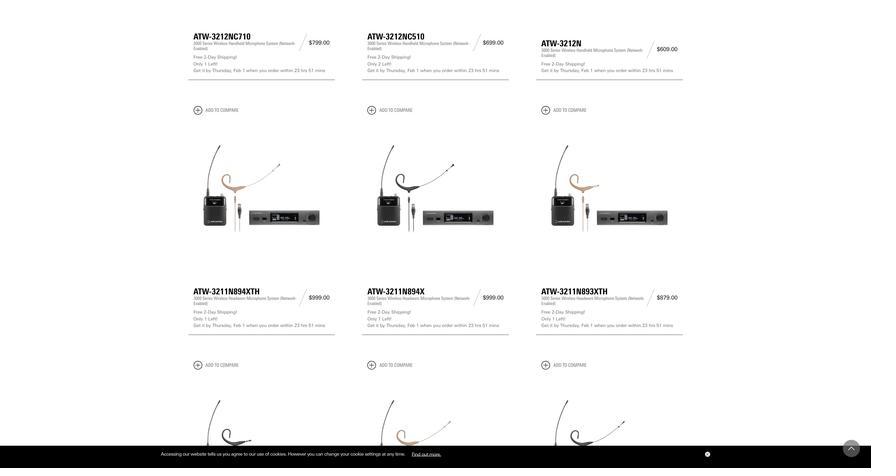 Task type: vqa. For each thing, say whether or not it's contained in the screenshot.
MC
no



Task type: locate. For each thing, give the bounding box(es) containing it.
left! for atw-3211n893xth
[[556, 317, 566, 322]]

it inside free 2 -day shipping! get it by thursday, feb 1 when you order within 23 hrs 51 mins
[[550, 68, 553, 73]]

feb down atw-3212n 3000 series wireless handheld microphone system (network- enabled)
[[582, 68, 589, 73]]

headworn
[[229, 296, 246, 301], [403, 296, 420, 301], [577, 296, 594, 301]]

enabled) for atw-3212nc710
[[194, 46, 208, 51]]

enabled) inside "atw-3211n893xth 3000 series wireless headworn microphone system (network- enabled)"
[[542, 301, 556, 306]]

divider line image for atw-3212n
[[645, 41, 657, 58]]

add to compare button for atw 3211n892xth image
[[368, 361, 413, 370]]

free inside free 2 -day shipping! get it by thursday, feb 1 when you order within 23 hrs 51 mins
[[542, 61, 551, 67]]

at
[[382, 452, 386, 457]]

1 inside free 2 -day shipping! only 2 left! get it by thursday, feb 1 when you order within 23 hrs 51 mins
[[416, 68, 419, 73]]

series inside atw-3212n 3000 series wireless handheld microphone system (network- enabled)
[[551, 48, 561, 53]]

enabled) inside "atw-3211n894xth 3000 series wireless headworn microphone system (network- enabled)"
[[194, 301, 208, 306]]

microphone inside "atw-3211n893xth 3000 series wireless headworn microphone system (network- enabled)"
[[595, 296, 614, 301]]

us
[[217, 452, 221, 457]]

atw- for 3211n894x
[[368, 287, 386, 297]]

handheld inside atw-3212nc710 3000 series wireless handheld microphone system (network- enabled)
[[229, 41, 244, 46]]

only for atw-3211n894xth
[[194, 317, 203, 322]]

1 horizontal spatial headworn
[[403, 296, 420, 301]]

atw-
[[194, 32, 212, 42], [368, 32, 386, 42], [542, 38, 560, 48], [194, 287, 212, 297], [368, 287, 386, 297], [542, 287, 560, 297]]

our
[[183, 452, 190, 457], [249, 452, 256, 457]]

add to compare button for atw 3211n892x image
[[542, 361, 587, 370]]

microphone inside atw-3212nc510 3000 series wireless handheld microphone system (network- enabled)
[[419, 41, 439, 46]]

enabled) inside atw-3211n894x 3000 series wireless headworn microphone system (network- enabled)
[[368, 301, 382, 306]]

2 inside free 2 -day shipping! get it by thursday, feb 1 when you order within 23 hrs 51 mins
[[552, 61, 554, 67]]

divider line image
[[297, 34, 309, 51], [471, 34, 483, 51], [645, 41, 657, 58], [297, 289, 309, 306], [471, 289, 483, 306], [645, 289, 657, 306]]

1 horizontal spatial our
[[249, 452, 256, 457]]

to for add to compare button related to atw 3211n893x image
[[215, 363, 219, 368]]

feb inside free 2 -day shipping! get it by thursday, feb 1 when you order within 23 hrs 51 mins
[[582, 68, 589, 73]]

atw 3211n894x image
[[368, 120, 504, 256]]

free
[[194, 55, 203, 60], [368, 55, 377, 60], [542, 61, 551, 67], [194, 310, 203, 315], [368, 310, 377, 315], [542, 310, 551, 315]]

enabled) inside atw-3212nc510 3000 series wireless handheld microphone system (network- enabled)
[[368, 46, 382, 51]]

3000 for atw-3211n893xth
[[542, 296, 550, 301]]

you
[[259, 68, 267, 73], [433, 68, 441, 73], [607, 68, 615, 73], [259, 323, 267, 328], [433, 323, 441, 328], [607, 323, 615, 328], [223, 452, 230, 457], [307, 452, 315, 457]]

2
[[204, 55, 206, 60], [378, 55, 380, 60], [378, 61, 381, 67], [552, 61, 554, 67], [204, 310, 206, 315], [378, 310, 380, 315], [552, 310, 554, 315]]

1 $999.00 from the left
[[309, 295, 330, 301]]

1 headworn from the left
[[229, 296, 246, 301]]

3000 inside atw-3212nc710 3000 series wireless handheld microphone system (network- enabled)
[[194, 41, 202, 46]]

series inside "atw-3211n893xth 3000 series wireless headworn microphone system (network- enabled)"
[[551, 296, 561, 301]]

system inside "atw-3211n894xth 3000 series wireless headworn microphone system (network- enabled)"
[[267, 296, 279, 301]]

wireless inside "atw-3211n893xth 3000 series wireless headworn microphone system (network- enabled)"
[[562, 296, 576, 301]]

free 2 -day shipping! only 1 left! get it by thursday, feb 1 when you order within 23 hrs 51 mins down "atw-3211n894xth 3000 series wireless headworn microphone system (network- enabled)"
[[194, 310, 325, 328]]

atw-3212nc710 3000 series wireless handheld microphone system (network- enabled)
[[194, 32, 296, 51]]

day down 3212nc710
[[208, 55, 216, 60]]

only
[[194, 61, 203, 67], [368, 61, 377, 67], [194, 317, 203, 322], [368, 317, 377, 322], [542, 317, 551, 322]]

feb
[[234, 68, 241, 73], [408, 68, 415, 73], [582, 68, 589, 73], [234, 323, 241, 328], [408, 323, 415, 328], [582, 323, 589, 328]]

atw- inside atw-3212nc710 3000 series wireless handheld microphone system (network- enabled)
[[194, 32, 212, 42]]

atw- inside atw-3212n 3000 series wireless handheld microphone system (network- enabled)
[[542, 38, 560, 48]]

atw-3211n893xth 3000 series wireless headworn microphone system (network- enabled)
[[542, 287, 645, 306]]

(network- inside atw-3211n894x 3000 series wireless headworn microphone system (network- enabled)
[[454, 296, 471, 301]]

free 2 -day shipping! only 2 left! get it by thursday, feb 1 when you order within 23 hrs 51 mins
[[368, 55, 499, 73]]

-
[[206, 55, 208, 60], [380, 55, 382, 60], [554, 61, 556, 67], [206, 310, 208, 315], [380, 310, 382, 315], [554, 310, 556, 315]]

wireless inside atw-3212n 3000 series wireless handheld microphone system (network- enabled)
[[562, 48, 576, 53]]

2 $999.00 from the left
[[483, 295, 504, 301]]

when inside free 2 -day shipping! only 2 left! get it by thursday, feb 1 when you order within 23 hrs 51 mins
[[420, 68, 432, 73]]

mins inside free 2 -day shipping! only 2 left! get it by thursday, feb 1 when you order within 23 hrs 51 mins
[[489, 68, 499, 73]]

when down atw-3211n894x 3000 series wireless headworn microphone system (network- enabled)
[[420, 323, 432, 328]]

wireless for 3212nc710
[[214, 41, 228, 46]]

day down the 3212n
[[556, 61, 564, 67]]

microphone inside "atw-3211n894xth 3000 series wireless headworn microphone system (network- enabled)"
[[247, 296, 266, 301]]

1 horizontal spatial $999.00
[[483, 295, 504, 301]]

free 2 -day shipping! only 1 left! get it by thursday, feb 1 when you order within 23 hrs 51 mins for atw-3211n894x
[[368, 310, 499, 328]]

settings
[[365, 452, 381, 457]]

enabled) inside atw-3212nc710 3000 series wireless handheld microphone system (network- enabled)
[[194, 46, 208, 51]]

add
[[206, 107, 214, 113], [380, 107, 388, 113], [554, 107, 562, 113], [206, 363, 214, 368], [380, 363, 388, 368], [554, 363, 562, 368]]

compare for add to compare button for atw 3211n892xth image
[[394, 363, 413, 368]]

series for 3211n894xth
[[203, 296, 213, 301]]

- inside free 2 -day shipping! get it by thursday, feb 1 when you order within 23 hrs 51 mins
[[554, 61, 556, 67]]

(network-
[[279, 41, 296, 46], [453, 41, 470, 46], [627, 48, 644, 53], [280, 296, 297, 301], [454, 296, 471, 301], [628, 296, 645, 301]]

add to compare button for atw 3211n894x image
[[368, 106, 413, 115]]

0 horizontal spatial headworn
[[229, 296, 246, 301]]

system inside atw-3212nc710 3000 series wireless handheld microphone system (network- enabled)
[[266, 41, 278, 46]]

3000 inside atw-3211n894x 3000 series wireless headworn microphone system (network- enabled)
[[368, 296, 376, 301]]

add to compare button for atw 3211n893xth image
[[542, 106, 587, 115]]

day down 3211n894x
[[382, 310, 390, 315]]

3000 inside "atw-3211n893xth 3000 series wireless headworn microphone system (network- enabled)"
[[542, 296, 550, 301]]

left!
[[208, 61, 218, 67], [382, 61, 392, 67], [208, 317, 218, 322], [382, 317, 392, 322], [556, 317, 566, 322]]

when down atw-3212n 3000 series wireless handheld microphone system (network- enabled)
[[594, 68, 606, 73]]

3211n893xth
[[560, 287, 608, 297]]

handheld inside atw-3212n 3000 series wireless handheld microphone system (network- enabled)
[[577, 48, 592, 53]]

51
[[309, 68, 314, 73], [483, 68, 488, 73], [657, 68, 662, 73], [309, 323, 314, 328], [483, 323, 488, 328], [657, 323, 662, 328]]

microphone for 3212nc710
[[245, 41, 265, 46]]

add to compare button for atw 3211n894xth image
[[194, 106, 239, 115]]

2 headworn from the left
[[403, 296, 420, 301]]

only for atw-3211n894x
[[368, 317, 377, 322]]

any
[[387, 452, 394, 457]]

find out more. link
[[407, 449, 446, 460]]

(network- inside "atw-3211n893xth 3000 series wireless headworn microphone system (network- enabled)"
[[628, 296, 645, 301]]

day
[[208, 55, 216, 60], [382, 55, 390, 60], [556, 61, 564, 67], [208, 310, 216, 315], [382, 310, 390, 315], [556, 310, 564, 315]]

microphone inside atw-3211n894x 3000 series wireless headworn microphone system (network- enabled)
[[421, 296, 440, 301]]

(network- for 3211n894xth
[[280, 296, 297, 301]]

(network- inside atw-3212n 3000 series wireless handheld microphone system (network- enabled)
[[627, 48, 644, 53]]

$999.00 for atw-3211n894x
[[483, 295, 504, 301]]

2 horizontal spatial headworn
[[577, 296, 594, 301]]

day down "3212nc510"
[[382, 55, 390, 60]]

our left the website
[[183, 452, 190, 457]]

system inside atw-3212n 3000 series wireless handheld microphone system (network- enabled)
[[614, 48, 626, 53]]

feb down atw-3211n894x 3000 series wireless headworn microphone system (network- enabled)
[[408, 323, 415, 328]]

divider line image for atw-3212nc510
[[471, 34, 483, 51]]

series inside "atw-3211n894xth 3000 series wireless headworn microphone system (network- enabled)"
[[203, 296, 213, 301]]

free 2 -day shipping! only 1 left! get it by thursday, feb 1 when you order within 23 hrs 51 mins down "atw-3211n893xth 3000 series wireless headworn microphone system (network- enabled)"
[[542, 310, 673, 328]]

23
[[294, 68, 300, 73], [468, 68, 474, 73], [643, 68, 648, 73], [294, 323, 300, 328], [468, 323, 474, 328], [643, 323, 648, 328]]

hrs inside free 2 -day shipping! get it by thursday, feb 1 when you order within 23 hrs 51 mins
[[649, 68, 655, 73]]

of
[[265, 452, 269, 457]]

atw 3211n894xth image
[[194, 120, 330, 256]]

microphone inside atw-3212nc710 3000 series wireless handheld microphone system (network- enabled)
[[245, 41, 265, 46]]

(network- inside atw-3212nc510 3000 series wireless handheld microphone system (network- enabled)
[[453, 41, 470, 46]]

3211n894xth
[[212, 287, 260, 297]]

divider line image for atw-3211n894x
[[471, 289, 483, 306]]

day down 3211n894xth
[[208, 310, 216, 315]]

3000 for atw-3212nc710
[[194, 41, 202, 46]]

shipping!
[[217, 55, 237, 60], [391, 55, 411, 60], [565, 61, 585, 67], [217, 310, 237, 315], [391, 310, 411, 315], [565, 310, 585, 315]]

system inside atw-3212nc510 3000 series wireless handheld microphone system (network- enabled)
[[440, 41, 452, 46]]

add to compare
[[206, 107, 239, 113], [380, 107, 413, 113], [554, 107, 587, 113], [206, 363, 239, 368], [380, 363, 413, 368], [554, 363, 587, 368]]

handheld for 3212n
[[577, 48, 592, 53]]

add to compare for atw 3211n893x image
[[206, 363, 239, 368]]

free 2 -day shipping! only 1 left! get it by thursday, feb 1 when you order within 23 hrs 51 mins down atw-3211n894x 3000 series wireless headworn microphone system (network- enabled)
[[368, 310, 499, 328]]

atw- inside "atw-3211n893xth 3000 series wireless headworn microphone system (network- enabled)"
[[542, 287, 560, 297]]

(network- inside atw-3212nc710 3000 series wireless handheld microphone system (network- enabled)
[[279, 41, 296, 46]]

series for 3211n894x
[[377, 296, 387, 301]]

atw-3212nc510 3000 series wireless handheld microphone system (network- enabled)
[[368, 32, 470, 51]]

atw- inside "atw-3211n894xth 3000 series wireless headworn microphone system (network- enabled)"
[[194, 287, 212, 297]]

23 inside free 2 -day shipping! only 2 left! get it by thursday, feb 1 when you order within 23 hrs 51 mins
[[468, 68, 474, 73]]

use
[[257, 452, 264, 457]]

more.
[[429, 452, 441, 457]]

wireless
[[214, 41, 228, 46], [388, 41, 402, 46], [562, 48, 576, 53], [214, 296, 228, 301], [388, 296, 402, 301], [562, 296, 576, 301]]

headworn inside "atw-3211n893xth 3000 series wireless headworn microphone system (network- enabled)"
[[577, 296, 594, 301]]

hrs
[[301, 68, 307, 73], [475, 68, 481, 73], [649, 68, 655, 73], [301, 323, 307, 328], [475, 323, 481, 328], [649, 323, 655, 328]]

add to compare for atw 3211n892xth image
[[380, 363, 413, 368]]

3000 inside atw-3212n 3000 series wireless handheld microphone system (network- enabled)
[[542, 48, 550, 53]]

it inside free 2 -day shipping! only 2 left! get it by thursday, feb 1 when you order within 23 hrs 51 mins
[[376, 68, 379, 73]]

headworn inside "atw-3211n894xth 3000 series wireless headworn microphone system (network- enabled)"
[[229, 296, 246, 301]]

system for 3212nc510
[[440, 41, 452, 46]]

microphone
[[245, 41, 265, 46], [419, 41, 439, 46], [593, 48, 613, 53], [247, 296, 266, 301], [421, 296, 440, 301], [595, 296, 614, 301]]

atw- for 3212nc710
[[194, 32, 212, 42]]

wireless inside atw-3212nc710 3000 series wireless handheld microphone system (network- enabled)
[[214, 41, 228, 46]]

thursday,
[[212, 68, 232, 73], [386, 68, 406, 73], [560, 68, 580, 73], [212, 323, 232, 328], [386, 323, 406, 328], [560, 323, 580, 328]]

3 headworn from the left
[[577, 296, 594, 301]]

3212nc710
[[212, 32, 251, 42]]

1 our from the left
[[183, 452, 190, 457]]

order
[[268, 68, 279, 73], [442, 68, 453, 73], [616, 68, 627, 73], [268, 323, 279, 328], [442, 323, 453, 328], [616, 323, 627, 328]]

wireless inside atw-3211n894x 3000 series wireless headworn microphone system (network- enabled)
[[388, 296, 402, 301]]

(network- for 3212nc710
[[279, 41, 296, 46]]

system
[[266, 41, 278, 46], [440, 41, 452, 46], [614, 48, 626, 53], [267, 296, 279, 301], [441, 296, 453, 301], [615, 296, 627, 301]]

1 horizontal spatial handheld
[[403, 41, 418, 46]]

handheld inside atw-3212nc510 3000 series wireless handheld microphone system (network- enabled)
[[403, 41, 418, 46]]

atw 3211n892xth image
[[368, 375, 504, 468]]

compare
[[220, 107, 239, 113], [394, 107, 413, 113], [568, 107, 587, 113], [220, 363, 239, 368], [394, 363, 413, 368], [568, 363, 587, 368]]

series inside atw-3212nc710 3000 series wireless handheld microphone system (network- enabled)
[[203, 41, 213, 46]]

compare for add to compare button related to atw 3211n894x image
[[394, 107, 413, 113]]

series inside atw-3211n894x 3000 series wireless headworn microphone system (network- enabled)
[[377, 296, 387, 301]]

atw- inside atw-3211n894x 3000 series wireless headworn microphone system (network- enabled)
[[368, 287, 386, 297]]

when down "atw-3211n894xth 3000 series wireless headworn microphone system (network- enabled)"
[[246, 323, 258, 328]]

day inside free 2 -day shipping! get it by thursday, feb 1 when you order within 23 hrs 51 mins
[[556, 61, 564, 67]]

divider line image for atw-3212nc710
[[297, 34, 309, 51]]

hrs inside free 2 -day shipping! only 2 left! get it by thursday, feb 1 when you order within 23 hrs 51 mins
[[475, 68, 481, 73]]

our left use
[[249, 452, 256, 457]]

3000 inside "atw-3211n894xth 3000 series wireless headworn microphone system (network- enabled)"
[[194, 296, 202, 301]]

shipping! down "3212nc510"
[[391, 55, 411, 60]]

system inside atw-3211n894x 3000 series wireless headworn microphone system (network- enabled)
[[441, 296, 453, 301]]

3000
[[194, 41, 202, 46], [368, 41, 376, 46], [542, 48, 550, 53], [194, 296, 202, 301], [368, 296, 376, 301], [542, 296, 550, 301]]

0 horizontal spatial our
[[183, 452, 190, 457]]

left! inside free 2 -day shipping! only 2 left! get it by thursday, feb 1 when you order within 23 hrs 51 mins
[[382, 61, 392, 67]]

system inside "atw-3211n893xth 3000 series wireless headworn microphone system (network- enabled)"
[[615, 296, 627, 301]]

shipping! down the 3212n
[[565, 61, 585, 67]]

within
[[280, 68, 293, 73], [454, 68, 467, 73], [628, 68, 641, 73], [280, 323, 293, 328], [454, 323, 467, 328], [628, 323, 641, 328]]

feb down atw-3212nc710 3000 series wireless handheld microphone system (network- enabled)
[[234, 68, 241, 73]]

system for 3212nc710
[[266, 41, 278, 46]]

series for 3211n893xth
[[551, 296, 561, 301]]

compare for add to compare button corresponding to atw 3211n894xth image
[[220, 107, 239, 113]]

0 horizontal spatial $999.00
[[309, 295, 330, 301]]

3000 for atw-3212n
[[542, 48, 550, 53]]

headworn inside atw-3211n894x 3000 series wireless headworn microphone system (network- enabled)
[[403, 296, 420, 301]]

get
[[194, 68, 201, 73], [368, 68, 375, 73], [542, 68, 549, 73], [194, 323, 201, 328], [368, 323, 375, 328], [542, 323, 549, 328]]

by
[[206, 68, 211, 73], [380, 68, 385, 73], [554, 68, 559, 73], [206, 323, 211, 328], [380, 323, 385, 328], [554, 323, 559, 328]]

enabled) for atw-3211n894x
[[368, 301, 382, 306]]

wireless inside "atw-3211n894xth 3000 series wireless headworn microphone system (network- enabled)"
[[214, 296, 228, 301]]

0 horizontal spatial handheld
[[229, 41, 244, 46]]

when
[[246, 68, 258, 73], [420, 68, 432, 73], [594, 68, 606, 73], [246, 323, 258, 328], [420, 323, 432, 328], [594, 323, 606, 328]]

time.
[[395, 452, 405, 457]]

mins
[[315, 68, 325, 73], [489, 68, 499, 73], [663, 68, 673, 73], [315, 323, 325, 328], [489, 323, 499, 328], [663, 323, 673, 328]]

handheld
[[229, 41, 244, 46], [403, 41, 418, 46], [577, 48, 592, 53]]

free 2 -day shipping! only 1 left! get it by thursday, feb 1 when you order within 23 hrs 51 mins
[[194, 55, 325, 73], [194, 310, 325, 328], [368, 310, 499, 328], [542, 310, 673, 328]]

headworn for 3211n893xth
[[577, 296, 594, 301]]

series
[[203, 41, 213, 46], [377, 41, 387, 46], [551, 48, 561, 53], [203, 296, 213, 301], [377, 296, 387, 301], [551, 296, 561, 301]]

atw- for 3211n894xth
[[194, 287, 212, 297]]

tells
[[208, 452, 216, 457]]

wireless for 3211n894x
[[388, 296, 402, 301]]

shipping! down 3211n894x
[[391, 310, 411, 315]]

atw- for 3212nc510
[[368, 32, 386, 42]]

by inside free 2 -day shipping! only 2 left! get it by thursday, feb 1 when you order within 23 hrs 51 mins
[[380, 68, 385, 73]]

wireless inside atw-3212nc510 3000 series wireless handheld microphone system (network- enabled)
[[388, 41, 402, 46]]

system for 3211n893xth
[[615, 296, 627, 301]]

compare for add to compare button corresponding to atw 3211n892x image
[[568, 363, 587, 368]]

3000 inside atw-3212nc510 3000 series wireless handheld microphone system (network- enabled)
[[368, 41, 376, 46]]

3212nc510
[[386, 32, 425, 42]]

thursday, inside free 2 -day shipping! get it by thursday, feb 1 when you order within 23 hrs 51 mins
[[560, 68, 580, 73]]

3212n
[[560, 38, 582, 48]]

get inside free 2 -day shipping! get it by thursday, feb 1 when you order within 23 hrs 51 mins
[[542, 68, 549, 73]]

add to compare button
[[194, 106, 239, 115], [368, 106, 413, 115], [542, 106, 587, 115], [194, 361, 239, 370], [368, 361, 413, 370], [542, 361, 587, 370]]

microphone inside atw-3212n 3000 series wireless handheld microphone system (network- enabled)
[[593, 48, 613, 53]]

enabled) inside atw-3212n 3000 series wireless handheld microphone system (network- enabled)
[[542, 53, 556, 58]]

it
[[202, 68, 205, 73], [376, 68, 379, 73], [550, 68, 553, 73], [202, 323, 205, 328], [376, 323, 379, 328], [550, 323, 553, 328]]

when down atw-3212nc510 3000 series wireless handheld microphone system (network- enabled)
[[420, 68, 432, 73]]

to
[[215, 107, 219, 113], [389, 107, 393, 113], [563, 107, 567, 113], [215, 363, 219, 368], [389, 363, 393, 368], [563, 363, 567, 368], [244, 452, 248, 457]]

enabled)
[[194, 46, 208, 51], [368, 46, 382, 51], [542, 53, 556, 58], [194, 301, 208, 306], [368, 301, 382, 306], [542, 301, 556, 306]]

atw- inside atw-3212nc510 3000 series wireless handheld microphone system (network- enabled)
[[368, 32, 386, 42]]

$999.00
[[309, 295, 330, 301], [483, 295, 504, 301]]

only for atw-3211n893xth
[[542, 317, 551, 322]]

series inside atw-3212nc510 3000 series wireless handheld microphone system (network- enabled)
[[377, 41, 387, 46]]

1
[[204, 61, 207, 67], [242, 68, 245, 73], [416, 68, 419, 73], [590, 68, 593, 73], [204, 317, 207, 322], [378, 317, 381, 322], [552, 317, 555, 322], [242, 323, 245, 328], [416, 323, 419, 328], [590, 323, 593, 328]]

atw-3211n894xth 3000 series wireless headworn microphone system (network- enabled)
[[194, 287, 297, 306]]

microphone for 3212nc510
[[419, 41, 439, 46]]

you inside free 2 -day shipping! get it by thursday, feb 1 when you order within 23 hrs 51 mins
[[607, 68, 615, 73]]

within inside free 2 -day shipping! get it by thursday, feb 1 when you order within 23 hrs 51 mins
[[628, 68, 641, 73]]

feb down atw-3212nc510 3000 series wireless handheld microphone system (network- enabled)
[[408, 68, 415, 73]]

(network- inside "atw-3211n894xth 3000 series wireless headworn microphone system (network- enabled)"
[[280, 296, 297, 301]]

free 2 -day shipping! only 1 left! get it by thursday, feb 1 when you order within 23 hrs 51 mins down atw-3212nc710 3000 series wireless handheld microphone system (network- enabled)
[[194, 55, 325, 73]]

day inside free 2 -day shipping! only 2 left! get it by thursday, feb 1 when you order within 23 hrs 51 mins
[[382, 55, 390, 60]]

2 horizontal spatial handheld
[[577, 48, 592, 53]]



Task type: describe. For each thing, give the bounding box(es) containing it.
23 inside free 2 -day shipping! get it by thursday, feb 1 when you order within 23 hrs 51 mins
[[643, 68, 648, 73]]

system for 3212n
[[614, 48, 626, 53]]

feb inside free 2 -day shipping! only 2 left! get it by thursday, feb 1 when you order within 23 hrs 51 mins
[[408, 68, 415, 73]]

add to compare for atw 3211n893xth image
[[554, 107, 587, 113]]

atw- for 3212n
[[542, 38, 560, 48]]

free 2 -day shipping! get it by thursday, feb 1 when you order within 23 hrs 51 mins
[[542, 61, 673, 73]]

$609.00
[[657, 46, 678, 53]]

change
[[324, 452, 339, 457]]

divider line image for atw-3211n893xth
[[645, 289, 657, 306]]

3211n894x
[[386, 287, 425, 297]]

free 2 -day shipping! only 1 left! get it by thursday, feb 1 when you order within 23 hrs 51 mins for atw-3211n894xth
[[194, 310, 325, 328]]

headworn for 3211n894x
[[403, 296, 420, 301]]

3000 for atw-3212nc510
[[368, 41, 376, 46]]

add to compare for atw 3211n892x image
[[554, 363, 587, 368]]

(network- for 3211n894x
[[454, 296, 471, 301]]

order inside free 2 -day shipping! get it by thursday, feb 1 when you order within 23 hrs 51 mins
[[616, 68, 627, 73]]

can
[[316, 452, 323, 457]]

wireless for 3211n894xth
[[214, 296, 228, 301]]

compare for add to compare button related to atw 3211n893x image
[[220, 363, 239, 368]]

thursday, inside free 2 -day shipping! only 2 left! get it by thursday, feb 1 when you order within 23 hrs 51 mins
[[386, 68, 406, 73]]

microphone for 3211n893xth
[[595, 296, 614, 301]]

1 inside free 2 -day shipping! get it by thursday, feb 1 when you order within 23 hrs 51 mins
[[590, 68, 593, 73]]

however
[[288, 452, 306, 457]]

when down atw-3212nc710 3000 series wireless handheld microphone system (network- enabled)
[[246, 68, 258, 73]]

microphone for 3211n894x
[[421, 296, 440, 301]]

add for atw 3211n892x image
[[554, 363, 562, 368]]

system for 3211n894x
[[441, 296, 453, 301]]

free 2 -day shipping! only 1 left! get it by thursday, feb 1 when you order within 23 hrs 51 mins for atw-3211n893xth
[[542, 310, 673, 328]]

atw 3211n892x image
[[542, 375, 678, 468]]

headworn for 3211n894xth
[[229, 296, 246, 301]]

agree
[[231, 452, 243, 457]]

out
[[422, 452, 428, 457]]

left! for atw-3211n894x
[[382, 317, 392, 322]]

find out more.
[[412, 452, 441, 457]]

add for atw 3211n893x image
[[206, 363, 214, 368]]

handheld for 3212nc710
[[229, 41, 244, 46]]

your
[[340, 452, 349, 457]]

website
[[191, 452, 206, 457]]

series for 3212n
[[551, 48, 561, 53]]

compare for add to compare button associated with atw 3211n893xth image
[[568, 107, 587, 113]]

feb down "atw-3211n893xth 3000 series wireless headworn microphone system (network- enabled)"
[[582, 323, 589, 328]]

series for 3212nc510
[[377, 41, 387, 46]]

add for atw 3211n892xth image
[[380, 363, 388, 368]]

wireless for 3212n
[[562, 48, 576, 53]]

add to compare for atw 3211n894x image
[[380, 107, 413, 113]]

accessing
[[161, 452, 182, 457]]

microphone for 3212n
[[593, 48, 613, 53]]

enabled) for atw-3211n893xth
[[542, 301, 556, 306]]

51 inside free 2 -day shipping! get it by thursday, feb 1 when you order within 23 hrs 51 mins
[[657, 68, 662, 73]]

shipping! inside free 2 -day shipping! get it by thursday, feb 1 when you order within 23 hrs 51 mins
[[565, 61, 585, 67]]

$879.00
[[657, 295, 678, 301]]

find
[[412, 452, 421, 457]]

to for add to compare button corresponding to atw 3211n892x image
[[563, 363, 567, 368]]

cookies.
[[270, 452, 287, 457]]

wireless for 3211n893xth
[[562, 296, 576, 301]]

3000 for atw-3211n894xth
[[194, 296, 202, 301]]

add to compare for atw 3211n894xth image
[[206, 107, 239, 113]]

shipping! down 3212nc710
[[217, 55, 237, 60]]

cookie
[[351, 452, 364, 457]]

shipping! down 3211n894xth
[[217, 310, 237, 315]]

to for add to compare button related to atw 3211n894x image
[[389, 107, 393, 113]]

when inside free 2 -day shipping! get it by thursday, feb 1 when you order within 23 hrs 51 mins
[[594, 68, 606, 73]]

to for add to compare button associated with atw 3211n893xth image
[[563, 107, 567, 113]]

left! for atw-3211n894xth
[[208, 317, 218, 322]]

$699.00
[[483, 39, 504, 46]]

accessing our website tells us you agree to our use of cookies. however you can change your cookie settings at any time.
[[161, 452, 407, 457]]

system for 3211n894xth
[[267, 296, 279, 301]]

shipping! inside free 2 -day shipping! only 2 left! get it by thursday, feb 1 when you order within 23 hrs 51 mins
[[391, 55, 411, 60]]

2 our from the left
[[249, 452, 256, 457]]

add for atw 3211n894xth image
[[206, 107, 214, 113]]

microphone for 3211n894xth
[[247, 296, 266, 301]]

divider line image for atw-3211n894xth
[[297, 289, 309, 306]]

get inside free 2 -day shipping! only 2 left! get it by thursday, feb 1 when you order within 23 hrs 51 mins
[[368, 68, 375, 73]]

add to compare button for atw 3211n893x image
[[194, 361, 239, 370]]

to for add to compare button corresponding to atw 3211n894xth image
[[215, 107, 219, 113]]

atw 3211n893x image
[[194, 375, 330, 468]]

by inside free 2 -day shipping! get it by thursday, feb 1 when you order within 23 hrs 51 mins
[[554, 68, 559, 73]]

arrow up image
[[849, 446, 855, 452]]

3000 for atw-3211n894x
[[368, 296, 376, 301]]

(network- for 3211n893xth
[[628, 296, 645, 301]]

enabled) for atw-3212nc510
[[368, 46, 382, 51]]

$799.00
[[309, 39, 330, 46]]

when down "atw-3211n893xth 3000 series wireless headworn microphone system (network- enabled)"
[[594, 323, 606, 328]]

cross image
[[706, 453, 709, 456]]

atw- for 3211n893xth
[[542, 287, 560, 297]]

atw-3211n894x 3000 series wireless headworn microphone system (network- enabled)
[[368, 287, 471, 306]]

series for 3212nc710
[[203, 41, 213, 46]]

$999.00 for atw-3211n894xth
[[309, 295, 330, 301]]

free inside free 2 -day shipping! only 2 left! get it by thursday, feb 1 when you order within 23 hrs 51 mins
[[368, 55, 377, 60]]

handheld for 3212nc510
[[403, 41, 418, 46]]

only inside free 2 -day shipping! only 2 left! get it by thursday, feb 1 when you order within 23 hrs 51 mins
[[368, 61, 377, 67]]

you inside free 2 -day shipping! only 2 left! get it by thursday, feb 1 when you order within 23 hrs 51 mins
[[433, 68, 441, 73]]

add for atw 3211n893xth image
[[554, 107, 562, 113]]

mins inside free 2 -day shipping! get it by thursday, feb 1 when you order within 23 hrs 51 mins
[[663, 68, 673, 73]]

(network- for 3212n
[[627, 48, 644, 53]]

add for atw 3211n894x image
[[380, 107, 388, 113]]

shipping! down 3211n893xth
[[565, 310, 585, 315]]

enabled) for atw-3211n894xth
[[194, 301, 208, 306]]

day down 3211n893xth
[[556, 310, 564, 315]]

within inside free 2 -day shipping! only 2 left! get it by thursday, feb 1 when you order within 23 hrs 51 mins
[[454, 68, 467, 73]]

- inside free 2 -day shipping! only 2 left! get it by thursday, feb 1 when you order within 23 hrs 51 mins
[[380, 55, 382, 60]]

order inside free 2 -day shipping! only 2 left! get it by thursday, feb 1 when you order within 23 hrs 51 mins
[[442, 68, 453, 73]]

to for add to compare button for atw 3211n892xth image
[[389, 363, 393, 368]]

(network- for 3212nc510
[[453, 41, 470, 46]]

atw-3212n 3000 series wireless handheld microphone system (network- enabled)
[[542, 38, 644, 58]]

51 inside free 2 -day shipping! only 2 left! get it by thursday, feb 1 when you order within 23 hrs 51 mins
[[483, 68, 488, 73]]

feb down "atw-3211n894xth 3000 series wireless headworn microphone system (network- enabled)"
[[234, 323, 241, 328]]

atw 3211n893xth image
[[542, 120, 678, 256]]

enabled) for atw-3212n
[[542, 53, 556, 58]]

wireless for 3212nc510
[[388, 41, 402, 46]]



